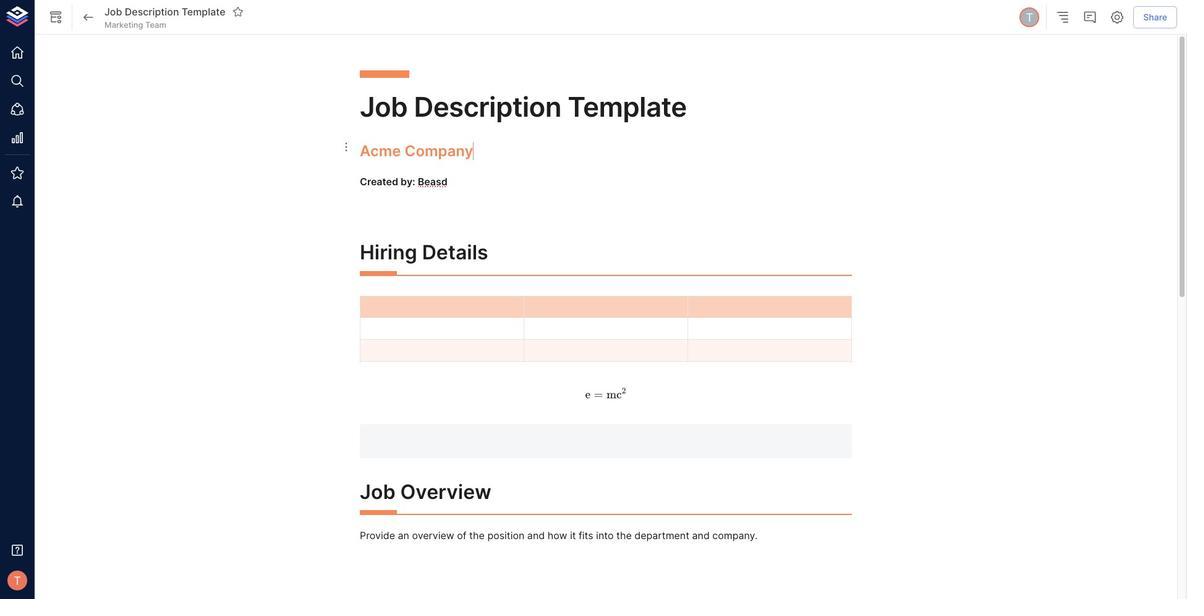 Task type: vqa. For each thing, say whether or not it's contained in the screenshot.
the Remove Favorite "image"
no



Task type: locate. For each thing, give the bounding box(es) containing it.
go back image
[[81, 10, 96, 25]]

provide
[[360, 530, 395, 542]]

company.
[[713, 530, 758, 542]]

1 horizontal spatial description
[[414, 90, 561, 124]]

1 vertical spatial template
[[568, 90, 687, 124]]

t button
[[1018, 6, 1042, 29], [4, 568, 31, 595]]

comments image
[[1083, 10, 1098, 25]]

fits
[[579, 530, 593, 542]]

template
[[182, 5, 225, 18], [568, 90, 687, 124]]

provide an overview of the position and how it fits into the department and company.
[[360, 530, 758, 542]]

t
[[1026, 10, 1033, 24], [14, 574, 21, 588]]

1 and from the left
[[527, 530, 545, 542]]

acme company
[[360, 142, 473, 160]]

1 vertical spatial t button
[[4, 568, 31, 595]]

overview
[[400, 480, 492, 504]]

and left company.
[[692, 530, 710, 542]]

1 vertical spatial job description template
[[360, 90, 687, 124]]

into
[[596, 530, 614, 542]]

the right the of
[[469, 530, 485, 542]]

description
[[125, 5, 179, 18], [414, 90, 561, 124]]

1 horizontal spatial the
[[617, 530, 632, 542]]

0 vertical spatial job description template
[[105, 5, 225, 18]]

0 horizontal spatial the
[[469, 530, 485, 542]]

0 horizontal spatial and
[[527, 530, 545, 542]]

0 vertical spatial t
[[1026, 10, 1033, 24]]

job up marketing
[[105, 5, 122, 18]]

m
[[607, 388, 617, 402]]

job description template
[[105, 5, 225, 18], [360, 90, 687, 124]]

and left how
[[527, 530, 545, 542]]

0 horizontal spatial t
[[14, 574, 21, 588]]

1 the from the left
[[469, 530, 485, 542]]

1 horizontal spatial t
[[1026, 10, 1033, 24]]

hiring details
[[360, 241, 488, 265]]

beasd
[[418, 176, 448, 188]]

share button
[[1134, 6, 1178, 29]]

1 horizontal spatial t button
[[1018, 6, 1042, 29]]

overview
[[412, 530, 454, 542]]

1 horizontal spatial job description template
[[360, 90, 687, 124]]

job overview
[[360, 480, 492, 504]]

position
[[488, 530, 525, 542]]

it
[[570, 530, 576, 542]]

created by: beasd
[[360, 176, 448, 188]]

2 vertical spatial job
[[360, 480, 396, 504]]

and
[[527, 530, 545, 542], [692, 530, 710, 542]]

acme
[[360, 142, 401, 160]]

0 horizontal spatial description
[[125, 5, 179, 18]]

details
[[422, 241, 488, 265]]

the right into
[[617, 530, 632, 542]]

1 horizontal spatial template
[[568, 90, 687, 124]]

0 horizontal spatial t button
[[4, 568, 31, 595]]

1 vertical spatial t
[[14, 574, 21, 588]]

1 vertical spatial description
[[414, 90, 561, 124]]

created
[[360, 176, 398, 188]]

job
[[105, 5, 122, 18], [360, 90, 408, 124], [360, 480, 396, 504]]

department
[[635, 530, 690, 542]]

0 vertical spatial description
[[125, 5, 179, 18]]

job up provide
[[360, 480, 396, 504]]

the
[[469, 530, 485, 542], [617, 530, 632, 542]]

1 horizontal spatial and
[[692, 530, 710, 542]]

0 horizontal spatial template
[[182, 5, 225, 18]]

job up 'acme'
[[360, 90, 408, 124]]



Task type: describe. For each thing, give the bounding box(es) containing it.
=
[[594, 388, 603, 402]]

show wiki image
[[48, 10, 63, 25]]

c
[[617, 388, 622, 402]]

how
[[548, 530, 567, 542]]

marketing team
[[105, 20, 166, 30]]

marketing team link
[[105, 19, 166, 30]]

favorite image
[[232, 6, 243, 17]]

an
[[398, 530, 409, 542]]

2 the from the left
[[617, 530, 632, 542]]

0 vertical spatial template
[[182, 5, 225, 18]]

by:
[[401, 176, 415, 188]]

team
[[145, 20, 166, 30]]

e
[[585, 388, 591, 402]]

0 vertical spatial t button
[[1018, 6, 1042, 29]]

2 and from the left
[[692, 530, 710, 542]]

settings image
[[1110, 10, 1125, 25]]

0 vertical spatial job
[[105, 5, 122, 18]]

marketing
[[105, 20, 143, 30]]

1 vertical spatial job
[[360, 90, 408, 124]]

0 horizontal spatial job description template
[[105, 5, 225, 18]]

of
[[457, 530, 467, 542]]

hiring
[[360, 241, 417, 265]]

share
[[1144, 12, 1168, 22]]

2
[[622, 387, 626, 396]]

e = m c 2
[[585, 387, 626, 402]]

company
[[405, 142, 473, 160]]

table of contents image
[[1056, 10, 1071, 25]]



